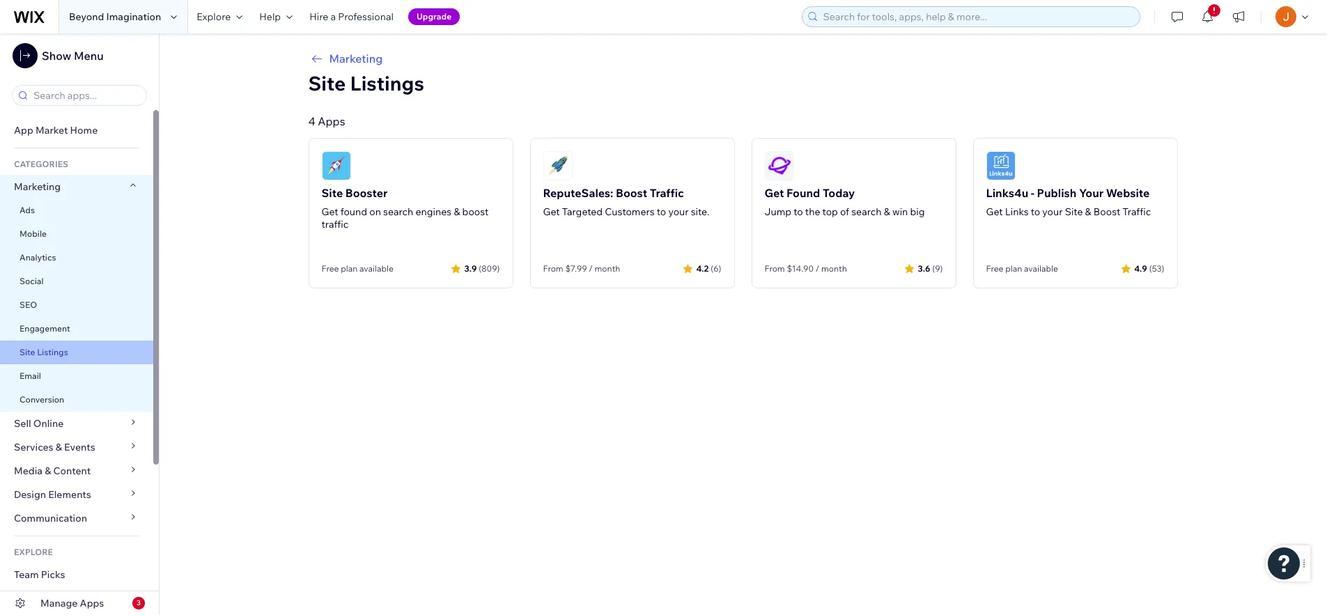 Task type: locate. For each thing, give the bounding box(es) containing it.
1 your from the left
[[669, 206, 689, 218]]

sell online
[[14, 418, 64, 430]]

free plan available for publish
[[987, 263, 1059, 274]]

analytics
[[20, 252, 56, 263]]

get found today  logo image
[[765, 151, 794, 181]]

month for found
[[822, 263, 847, 274]]

1 vertical spatial marketing link
[[0, 175, 153, 199]]

engagement link
[[0, 317, 153, 341]]

site down publish
[[1066, 206, 1084, 218]]

free plan available
[[322, 263, 394, 274], [987, 263, 1059, 274]]

the
[[806, 206, 821, 218]]

0 vertical spatial marketing link
[[308, 50, 1178, 67]]

0 horizontal spatial marketing
[[14, 181, 61, 193]]

0 horizontal spatial free plan available
[[322, 263, 394, 274]]

top
[[823, 206, 838, 218]]

plan down links
[[1006, 263, 1023, 274]]

explore
[[197, 10, 231, 23]]

1 vertical spatial marketing
[[14, 181, 61, 193]]

& left win
[[884, 206, 891, 218]]

booster
[[346, 186, 388, 200]]

3 to from the left
[[1031, 206, 1041, 218]]

1 month from the left
[[595, 263, 621, 274]]

elements
[[48, 489, 91, 501]]

categories
[[14, 159, 68, 169]]

free plan available for get
[[322, 263, 394, 274]]

1 free from the left
[[322, 263, 339, 274]]

from
[[543, 263, 564, 274], [765, 263, 785, 274]]

marketing
[[329, 52, 383, 66], [14, 181, 61, 193]]

0 horizontal spatial traffic
[[650, 186, 684, 200]]

0 horizontal spatial plan
[[341, 263, 358, 274]]

1 available from the left
[[360, 263, 394, 274]]

from left $14.90
[[765, 263, 785, 274]]

marketing down hire a professional
[[329, 52, 383, 66]]

0 horizontal spatial to
[[657, 206, 667, 218]]

/ right $7.99
[[589, 263, 593, 274]]

search right on
[[383, 206, 414, 218]]

0 vertical spatial traffic
[[650, 186, 684, 200]]

conversion link
[[0, 388, 153, 412]]

get
[[765, 186, 784, 200], [322, 206, 338, 218], [543, 206, 560, 218], [987, 206, 1003, 218]]

$7.99
[[566, 263, 587, 274]]

apps for manage apps
[[80, 597, 104, 610]]

0 horizontal spatial month
[[595, 263, 621, 274]]

site down site booster logo
[[322, 186, 343, 200]]

search right of
[[852, 206, 882, 218]]

2 plan from the left
[[1006, 263, 1023, 274]]

to left the
[[794, 206, 803, 218]]

available down on
[[360, 263, 394, 274]]

2 / from the left
[[816, 263, 820, 274]]

& down your
[[1086, 206, 1092, 218]]

1 / from the left
[[589, 263, 593, 274]]

1 plan from the left
[[341, 263, 358, 274]]

1 vertical spatial site listings
[[20, 347, 68, 358]]

0 vertical spatial marketing
[[329, 52, 383, 66]]

upgrade
[[417, 11, 452, 22]]

free down traffic
[[322, 263, 339, 274]]

free plan available down links
[[987, 263, 1059, 274]]

& left boost at left top
[[454, 206, 460, 218]]

month right $14.90
[[822, 263, 847, 274]]

site
[[308, 71, 346, 95], [322, 186, 343, 200], [1066, 206, 1084, 218], [20, 347, 35, 358]]

0 horizontal spatial available
[[360, 263, 394, 274]]

2 month from the left
[[822, 263, 847, 274]]

team picks link
[[0, 563, 153, 587]]

2 to from the left
[[794, 206, 803, 218]]

get inside reputesales: boost traffic get targeted customers to your site.
[[543, 206, 560, 218]]

site listings up 4 apps
[[308, 71, 424, 95]]

0 horizontal spatial from
[[543, 263, 564, 274]]

month
[[595, 263, 621, 274], [822, 263, 847, 274]]

boost down your
[[1094, 206, 1121, 218]]

& inside site booster get found on search engines & boost traffic
[[454, 206, 460, 218]]

1 horizontal spatial /
[[816, 263, 820, 274]]

hire
[[310, 10, 328, 23]]

communication
[[14, 512, 89, 525]]

marketing link
[[308, 50, 1178, 67], [0, 175, 153, 199]]

free plan available down traffic
[[322, 263, 394, 274]]

2 your from the left
[[1043, 206, 1063, 218]]

links4u
[[987, 186, 1029, 200]]

team picks
[[14, 569, 65, 581]]

1 horizontal spatial free
[[987, 263, 1004, 274]]

1 free plan available from the left
[[322, 263, 394, 274]]

help button
[[251, 0, 301, 33]]

to right customers
[[657, 206, 667, 218]]

1 horizontal spatial to
[[794, 206, 803, 218]]

search
[[383, 206, 414, 218], [852, 206, 882, 218]]

0 horizontal spatial search
[[383, 206, 414, 218]]

2 available from the left
[[1025, 263, 1059, 274]]

site up email
[[20, 347, 35, 358]]

0 vertical spatial apps
[[318, 114, 345, 128]]

manage apps
[[40, 597, 104, 610]]

& left events
[[56, 441, 62, 454]]

free right (9)
[[987, 263, 1004, 274]]

0 horizontal spatial apps
[[80, 597, 104, 610]]

available for publish
[[1025, 263, 1059, 274]]

4.2 (6)
[[697, 263, 722, 274]]

get left targeted
[[543, 206, 560, 218]]

0 vertical spatial listings
[[350, 71, 424, 95]]

show
[[42, 49, 71, 63]]

reputesales:
[[543, 186, 614, 200]]

links4u - publish your website logo image
[[987, 151, 1016, 181]]

0 horizontal spatial boost
[[616, 186, 648, 200]]

on
[[370, 206, 381, 218]]

1 horizontal spatial apps
[[318, 114, 345, 128]]

search inside get found today jump to the top of search & win big
[[852, 206, 882, 218]]

1 vertical spatial boost
[[1094, 206, 1121, 218]]

2 search from the left
[[852, 206, 882, 218]]

1 horizontal spatial your
[[1043, 206, 1063, 218]]

month right $7.99
[[595, 263, 621, 274]]

your inside reputesales: boost traffic get targeted customers to your site.
[[669, 206, 689, 218]]

1 horizontal spatial marketing
[[329, 52, 383, 66]]

1 horizontal spatial available
[[1025, 263, 1059, 274]]

1 vertical spatial apps
[[80, 597, 104, 610]]

0 horizontal spatial listings
[[37, 347, 68, 358]]

0 horizontal spatial marketing link
[[0, 175, 153, 199]]

to inside links4u - publish your website get links to your site & boost traffic
[[1031, 206, 1041, 218]]

4.9 (53)
[[1135, 263, 1165, 274]]

1 horizontal spatial plan
[[1006, 263, 1023, 274]]

mobile
[[20, 229, 47, 239]]

1 vertical spatial listings
[[37, 347, 68, 358]]

0 horizontal spatial your
[[669, 206, 689, 218]]

site listings
[[308, 71, 424, 95], [20, 347, 68, 358]]

Search for tools, apps, help & more... field
[[819, 7, 1136, 26]]

today
[[823, 186, 855, 200]]

1 horizontal spatial search
[[852, 206, 882, 218]]

1 horizontal spatial marketing link
[[308, 50, 1178, 67]]

boost
[[463, 206, 489, 218]]

0 horizontal spatial /
[[589, 263, 593, 274]]

marketing inside "sidebar" element
[[14, 181, 61, 193]]

0 horizontal spatial site listings
[[20, 347, 68, 358]]

available down links
[[1025, 263, 1059, 274]]

media
[[14, 465, 43, 477]]

listings
[[350, 71, 424, 95], [37, 347, 68, 358]]

apps right 4
[[318, 114, 345, 128]]

0 horizontal spatial free
[[322, 263, 339, 274]]

plan down traffic
[[341, 263, 358, 274]]

1 horizontal spatial site listings
[[308, 71, 424, 95]]

your inside links4u - publish your website get links to your site & boost traffic
[[1043, 206, 1063, 218]]

1 to from the left
[[657, 206, 667, 218]]

sell online link
[[0, 412, 153, 436]]

traffic up customers
[[650, 186, 684, 200]]

design
[[14, 489, 46, 501]]

apps inside "sidebar" element
[[80, 597, 104, 610]]

apps down team picks link
[[80, 597, 104, 610]]

get left links
[[987, 206, 1003, 218]]

2 free plan available from the left
[[987, 263, 1059, 274]]

site booster get found on search engines & boost traffic
[[322, 186, 489, 231]]

market
[[36, 124, 68, 137]]

1 horizontal spatial month
[[822, 263, 847, 274]]

site listings down 'engagement'
[[20, 347, 68, 358]]

boost inside reputesales: boost traffic get targeted customers to your site.
[[616, 186, 648, 200]]

app market home
[[14, 124, 98, 137]]

/ for found
[[816, 263, 820, 274]]

win
[[893, 206, 908, 218]]

site inside links4u - publish your website get links to your site & boost traffic
[[1066, 206, 1084, 218]]

plan for get
[[341, 263, 358, 274]]

from left $7.99
[[543, 263, 564, 274]]

content
[[53, 465, 91, 477]]

traffic down the website
[[1123, 206, 1152, 218]]

/ right $14.90
[[816, 263, 820, 274]]

1 horizontal spatial from
[[765, 263, 785, 274]]

design elements
[[14, 489, 91, 501]]

2 free from the left
[[987, 263, 1004, 274]]

get left the found
[[322, 206, 338, 218]]

apps for 4 apps
[[318, 114, 345, 128]]

2 horizontal spatial to
[[1031, 206, 1041, 218]]

to
[[657, 206, 667, 218], [794, 206, 803, 218], [1031, 206, 1041, 218]]

to inside get found today jump to the top of search & win big
[[794, 206, 803, 218]]

available for get
[[360, 263, 394, 274]]

to right links
[[1031, 206, 1041, 218]]

big
[[911, 206, 925, 218]]

apps
[[318, 114, 345, 128], [80, 597, 104, 610]]

explore
[[14, 547, 53, 558]]

1 horizontal spatial free plan available
[[987, 263, 1059, 274]]

of
[[841, 206, 850, 218]]

/ for boost
[[589, 263, 593, 274]]

get up jump
[[765, 186, 784, 200]]

media & content link
[[0, 459, 153, 483]]

targeted
[[562, 206, 603, 218]]

& inside get found today jump to the top of search & win big
[[884, 206, 891, 218]]

show menu button
[[13, 43, 104, 68]]

0 vertical spatial boost
[[616, 186, 648, 200]]

jump
[[765, 206, 792, 218]]

from for get
[[765, 263, 785, 274]]

2 from from the left
[[765, 263, 785, 274]]

1 search from the left
[[383, 206, 414, 218]]

links
[[1006, 206, 1029, 218]]

1 horizontal spatial traffic
[[1123, 206, 1152, 218]]

free
[[322, 263, 339, 274], [987, 263, 1004, 274]]

social
[[20, 276, 44, 286]]

conversion
[[20, 395, 64, 405]]

app market home link
[[0, 118, 153, 142]]

boost up customers
[[616, 186, 648, 200]]

1 horizontal spatial boost
[[1094, 206, 1121, 218]]

marketing down categories
[[14, 181, 61, 193]]

your left site. at top right
[[669, 206, 689, 218]]

your down publish
[[1043, 206, 1063, 218]]

1 from from the left
[[543, 263, 564, 274]]

&
[[454, 206, 460, 218], [884, 206, 891, 218], [1086, 206, 1092, 218], [56, 441, 62, 454], [45, 465, 51, 477]]

1 vertical spatial traffic
[[1123, 206, 1152, 218]]

site booster logo image
[[322, 151, 351, 181]]

beyond imagination
[[69, 10, 161, 23]]

4.2
[[697, 263, 709, 274]]



Task type: describe. For each thing, give the bounding box(es) containing it.
traffic inside reputesales: boost traffic get targeted customers to your site.
[[650, 186, 684, 200]]

4
[[308, 114, 316, 128]]

3.6
[[918, 263, 931, 274]]

site up 4 apps
[[308, 71, 346, 95]]

reputesales: boost traffic get targeted customers to your site.
[[543, 186, 710, 218]]

get inside links4u - publish your website get links to your site & boost traffic
[[987, 206, 1003, 218]]

site inside site booster get found on search engines & boost traffic
[[322, 186, 343, 200]]

search inside site booster get found on search engines & boost traffic
[[383, 206, 414, 218]]

design elements link
[[0, 483, 153, 507]]

plan for publish
[[1006, 263, 1023, 274]]

manage
[[40, 597, 78, 610]]

Search apps... field
[[29, 86, 142, 105]]

get inside site booster get found on search engines & boost traffic
[[322, 206, 338, 218]]

3
[[137, 599, 141, 608]]

a
[[331, 10, 336, 23]]

sell
[[14, 418, 31, 430]]

engines
[[416, 206, 452, 218]]

home
[[70, 124, 98, 137]]

picks
[[41, 569, 65, 581]]

hire a professional
[[310, 10, 394, 23]]

traffic inside links4u - publish your website get links to your site & boost traffic
[[1123, 206, 1152, 218]]

menu
[[74, 49, 104, 63]]

hire a professional link
[[301, 0, 402, 33]]

3.9
[[465, 263, 477, 274]]

beyond
[[69, 10, 104, 23]]

site.
[[691, 206, 710, 218]]

analytics link
[[0, 246, 153, 270]]

found
[[341, 206, 367, 218]]

found
[[787, 186, 821, 200]]

3.6 (9)
[[918, 263, 943, 274]]

to inside reputesales: boost traffic get targeted customers to your site.
[[657, 206, 667, 218]]

services & events link
[[0, 436, 153, 459]]

1 horizontal spatial listings
[[350, 71, 424, 95]]

(9)
[[933, 263, 943, 274]]

reputesales: boost traffic logo image
[[543, 151, 573, 181]]

site listings inside site listings link
[[20, 347, 68, 358]]

listings inside "sidebar" element
[[37, 347, 68, 358]]

show menu
[[42, 49, 104, 63]]

services
[[14, 441, 53, 454]]

communication link
[[0, 507, 153, 530]]

team
[[14, 569, 39, 581]]

free for publish
[[987, 263, 1004, 274]]

boost inside links4u - publish your website get links to your site & boost traffic
[[1094, 206, 1121, 218]]

social link
[[0, 270, 153, 293]]

(809)
[[479, 263, 500, 274]]

ads
[[20, 205, 35, 215]]

from $14.90 / month
[[765, 263, 847, 274]]

upgrade button
[[408, 8, 460, 25]]

customers
[[605, 206, 655, 218]]

get inside get found today jump to the top of search & win big
[[765, 186, 784, 200]]

month for boost
[[595, 263, 621, 274]]

online
[[33, 418, 64, 430]]

4.9
[[1135, 263, 1148, 274]]

email link
[[0, 365, 153, 388]]

get found today jump to the top of search & win big
[[765, 186, 925, 218]]

app
[[14, 124, 33, 137]]

from for reputesales:
[[543, 263, 564, 274]]

seo
[[20, 300, 37, 310]]

-
[[1031, 186, 1035, 200]]

site inside "sidebar" element
[[20, 347, 35, 358]]

& right media
[[45, 465, 51, 477]]

email
[[20, 371, 41, 381]]

your
[[1080, 186, 1104, 200]]

engagement
[[20, 323, 70, 334]]

mobile link
[[0, 222, 153, 246]]

events
[[64, 441, 95, 454]]

& inside links4u - publish your website get links to your site & boost traffic
[[1086, 206, 1092, 218]]

$14.90
[[787, 263, 814, 274]]

sidebar element
[[0, 33, 160, 615]]

help
[[260, 10, 281, 23]]

4 apps
[[308, 114, 345, 128]]

publish
[[1038, 186, 1077, 200]]

(6)
[[711, 263, 722, 274]]

free for get
[[322, 263, 339, 274]]

imagination
[[106, 10, 161, 23]]

professional
[[338, 10, 394, 23]]

from $7.99 / month
[[543, 263, 621, 274]]

3.9 (809)
[[465, 263, 500, 274]]

seo link
[[0, 293, 153, 317]]

0 vertical spatial site listings
[[308, 71, 424, 95]]

ads link
[[0, 199, 153, 222]]

links4u - publish your website get links to your site & boost traffic
[[987, 186, 1152, 218]]

traffic
[[322, 218, 349, 231]]

media & content
[[14, 465, 91, 477]]

services & events
[[14, 441, 95, 454]]

website
[[1107, 186, 1150, 200]]

site listings link
[[0, 341, 153, 365]]



Task type: vqa. For each thing, say whether or not it's contained in the screenshot.
Create Online Programs Share your expertise promoting paid online courses, challenges or coaching plans on your blog.
no



